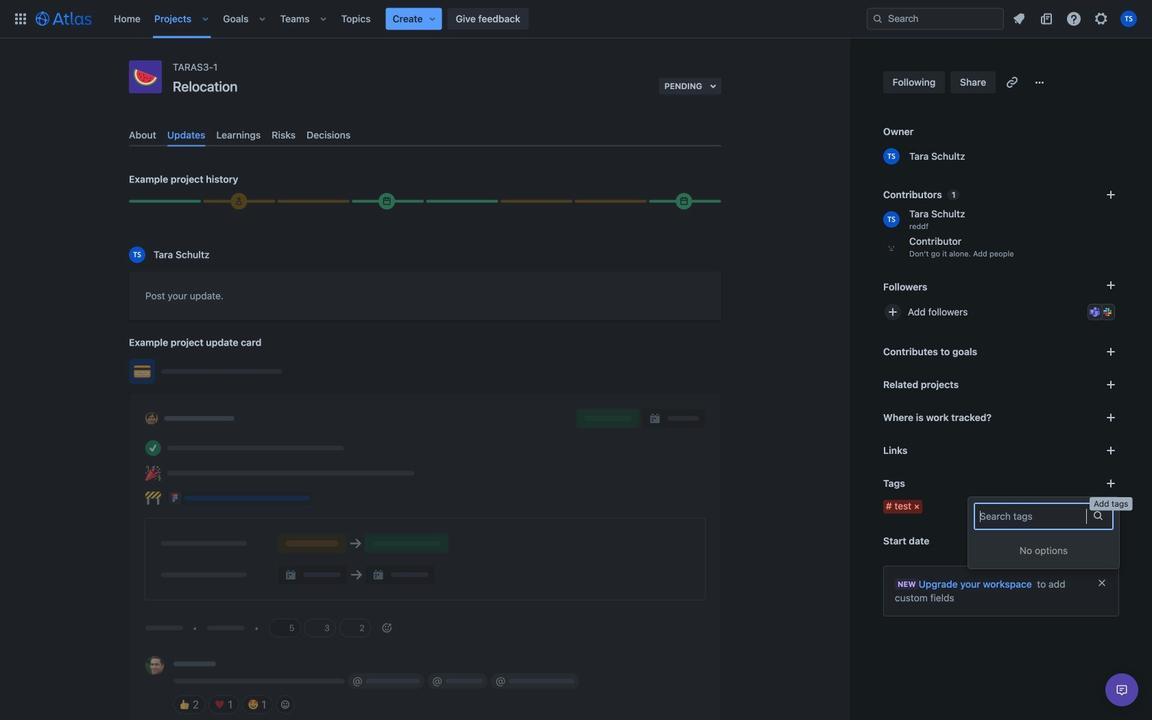 Task type: locate. For each thing, give the bounding box(es) containing it.
tooltip
[[1090, 497, 1133, 511]]

Search field
[[867, 8, 1004, 30]]

tab list
[[123, 124, 727, 147]]

banner
[[0, 0, 1152, 38]]

None search field
[[867, 8, 1004, 30]]

msteams logo showing  channels are connected to this project image
[[1090, 307, 1101, 318]]

add link image
[[1103, 442, 1119, 459]]

close tag image
[[912, 501, 923, 512]]

add a follower image
[[1103, 277, 1119, 294]]

search image
[[872, 13, 883, 24]]

add related project image
[[1103, 377, 1119, 393]]

close banner image
[[1097, 577, 1108, 588]]

Search tags text field
[[980, 510, 983, 523]]

Main content area, start typing to enter text. text field
[[145, 288, 705, 309]]

open intercom messenger image
[[1114, 682, 1130, 698]]

settings image
[[1093, 11, 1110, 27]]

add tag image
[[1103, 475, 1119, 492]]



Task type: describe. For each thing, give the bounding box(es) containing it.
add follower image
[[885, 304, 901, 320]]

add work tracking links image
[[1103, 409, 1119, 426]]

add goals image
[[1103, 344, 1119, 360]]

add team or contributors image
[[1103, 187, 1119, 203]]

switch to... image
[[12, 11, 29, 27]]

top element
[[8, 0, 867, 38]]

open image
[[1090, 507, 1106, 524]]

help image
[[1066, 11, 1082, 27]]

notifications image
[[1011, 11, 1027, 27]]

slack logo showing nan channels are connected to this project image
[[1102, 307, 1113, 318]]

account image
[[1121, 11, 1137, 27]]



Task type: vqa. For each thing, say whether or not it's contained in the screenshot.
Add a follower icon
yes



